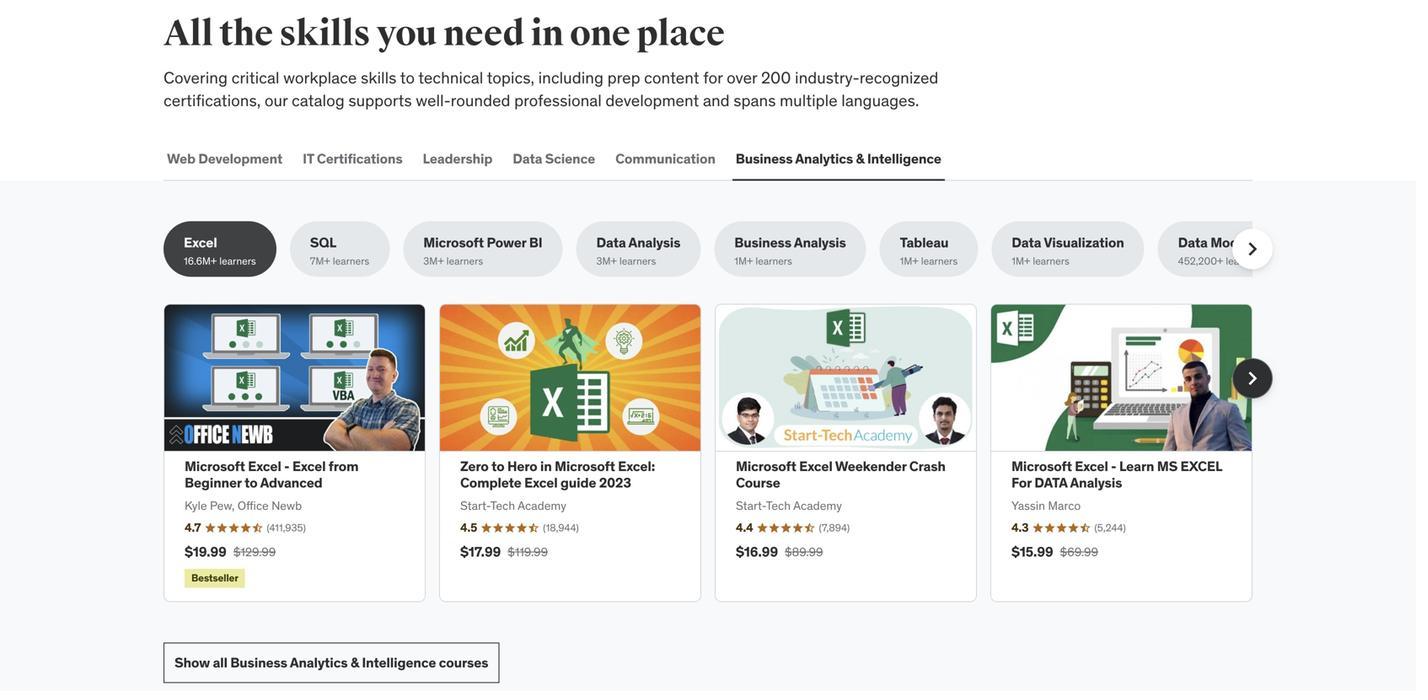 Task type: vqa. For each thing, say whether or not it's contained in the screenshot.


Task type: describe. For each thing, give the bounding box(es) containing it.
to inside zero to hero in microsoft excel: complete excel guide 2023
[[492, 458, 505, 475]]

3m+ inside 'microsoft power bi 3m+ learners'
[[424, 255, 444, 268]]

beginner
[[185, 474, 242, 492]]

data
[[1035, 474, 1068, 492]]

excel right the beginner
[[248, 458, 281, 475]]

business analytics & intelligence button
[[733, 139, 945, 179]]

- for excel
[[284, 458, 290, 475]]

data science
[[513, 150, 595, 167]]

visualization
[[1044, 234, 1125, 251]]

catalog
[[292, 90, 345, 110]]

zero
[[460, 458, 489, 475]]

covering critical workplace skills to technical topics, including prep content for over 200 industry-recognized certifications, our catalog supports well-rounded professional development and spans multiple languages.
[[164, 68, 939, 110]]

supports
[[349, 90, 412, 110]]

workplace
[[283, 68, 357, 88]]

7m+
[[310, 255, 330, 268]]

excel:
[[618, 458, 655, 475]]

0 horizontal spatial intelligence
[[362, 654, 436, 672]]

analysis for business analysis
[[794, 234, 846, 251]]

industry-
[[795, 68, 860, 88]]

microsoft excel weekender crash course
[[736, 458, 946, 492]]

sql 7m+ learners
[[310, 234, 370, 268]]

certifications,
[[164, 90, 261, 110]]

3m+ inside data analysis 3m+ learners
[[597, 255, 617, 268]]

0 vertical spatial in
[[531, 12, 564, 56]]

critical
[[232, 68, 280, 88]]

data for data modeling 452,200+ learners
[[1179, 234, 1208, 251]]

microsoft excel - excel from beginner to advanced link
[[185, 458, 359, 492]]

languages.
[[842, 90, 920, 110]]

microsoft for microsoft power bi 3m+ learners
[[424, 234, 484, 251]]

guide
[[561, 474, 597, 492]]

show all business analytics & intelligence courses
[[175, 654, 489, 672]]

microsoft power bi 3m+ learners
[[424, 234, 543, 268]]

0 vertical spatial skills
[[279, 12, 370, 56]]

the
[[219, 12, 273, 56]]

sql
[[310, 234, 337, 251]]

from
[[329, 458, 359, 475]]

all
[[213, 654, 228, 672]]

web development
[[167, 150, 283, 167]]

analytics inside business analytics & intelligence button
[[796, 150, 853, 167]]

analysis inside microsoft excel - learn ms excel for data analysis
[[1071, 474, 1123, 492]]

prep
[[608, 68, 641, 88]]

2 vertical spatial business
[[230, 654, 287, 672]]

you
[[377, 12, 437, 56]]

all
[[164, 12, 213, 56]]

recognized
[[860, 68, 939, 88]]

ms
[[1158, 458, 1178, 475]]

need
[[444, 12, 525, 56]]

crash
[[910, 458, 946, 475]]

microsoft for microsoft excel weekender crash course
[[736, 458, 797, 475]]

show all business analytics & intelligence courses link
[[164, 643, 500, 683]]

learners inside excel 16.6m+ learners
[[219, 255, 256, 268]]

weekender
[[835, 458, 907, 475]]

business for business analysis 1m+ learners
[[735, 234, 792, 251]]

all the skills you need in one place
[[164, 12, 725, 56]]

to inside covering critical workplace skills to technical topics, including prep content for over 200 industry-recognized certifications, our catalog supports well-rounded professional development and spans multiple languages.
[[400, 68, 415, 88]]

200
[[761, 68, 791, 88]]

zero to hero in microsoft excel: complete excel guide 2023 link
[[460, 458, 655, 492]]

1m+ inside "tableau 1m+ learners"
[[900, 255, 919, 268]]

spans
[[734, 90, 776, 110]]

it
[[303, 150, 314, 167]]

microsoft excel - learn ms excel for data analysis link
[[1012, 458, 1223, 492]]

data analysis 3m+ learners
[[597, 234, 681, 268]]

show
[[175, 654, 210, 672]]

microsoft excel - excel from beginner to advanced
[[185, 458, 359, 492]]

well-
[[416, 90, 451, 110]]

1m+ for business analysis
[[735, 255, 753, 268]]

learners inside "business analysis 1m+ learners"
[[756, 255, 793, 268]]

advanced
[[260, 474, 323, 492]]

excel inside zero to hero in microsoft excel: complete excel guide 2023
[[525, 474, 558, 492]]

business analytics & intelligence
[[736, 150, 942, 167]]

452,200+
[[1179, 255, 1224, 268]]

learners inside 'microsoft power bi 3m+ learners'
[[447, 255, 483, 268]]

- for learn
[[1112, 458, 1117, 475]]

for
[[1012, 474, 1032, 492]]

microsoft for microsoft excel - learn ms excel for data analysis
[[1012, 458, 1072, 475]]

0 horizontal spatial &
[[351, 654, 359, 672]]

hero
[[508, 458, 538, 475]]

microsoft excel weekender crash course link
[[736, 458, 946, 492]]

communication button
[[612, 139, 719, 179]]

data for data analysis 3m+ learners
[[597, 234, 626, 251]]



Task type: locate. For each thing, give the bounding box(es) containing it.
learners inside the data modeling 452,200+ learners
[[1226, 255, 1263, 268]]

1 vertical spatial skills
[[361, 68, 397, 88]]

2 next image from the top
[[1240, 365, 1267, 392]]

1 next image from the top
[[1240, 236, 1267, 263]]

intelligence inside button
[[868, 150, 942, 167]]

microsoft for microsoft excel - excel from beginner to advanced
[[185, 458, 245, 475]]

next image
[[1240, 236, 1267, 263], [1240, 365, 1267, 392]]

in up including
[[531, 12, 564, 56]]

excel right data
[[1075, 458, 1109, 475]]

next image for carousel element
[[1240, 365, 1267, 392]]

data modeling 452,200+ learners
[[1179, 234, 1270, 268]]

1 3m+ from the left
[[424, 255, 444, 268]]

science
[[545, 150, 595, 167]]

analysis inside data analysis 3m+ learners
[[629, 234, 681, 251]]

data right bi
[[597, 234, 626, 251]]

it certifications button
[[299, 139, 406, 179]]

excel left "guide"
[[525, 474, 558, 492]]

data visualization 1m+ learners
[[1012, 234, 1125, 268]]

excel left weekender
[[800, 458, 833, 475]]

skills up the supports
[[361, 68, 397, 88]]

development
[[198, 150, 283, 167]]

- inside the microsoft excel - excel from beginner to advanced
[[284, 458, 290, 475]]

data science button
[[510, 139, 599, 179]]

development
[[606, 90, 699, 110]]

communication
[[616, 150, 716, 167]]

excel inside microsoft excel - learn ms excel for data analysis
[[1075, 458, 1109, 475]]

1 learners from the left
[[219, 255, 256, 268]]

1 vertical spatial in
[[540, 458, 552, 475]]

learners inside "tableau 1m+ learners"
[[922, 255, 958, 268]]

power
[[487, 234, 527, 251]]

data inside data analysis 3m+ learners
[[597, 234, 626, 251]]

leadership button
[[420, 139, 496, 179]]

carousel element
[[164, 304, 1273, 602]]

to
[[400, 68, 415, 88], [492, 458, 505, 475], [245, 474, 258, 492]]

microsoft inside zero to hero in microsoft excel: complete excel guide 2023
[[555, 458, 615, 475]]

excel left 'from'
[[292, 458, 326, 475]]

1 1m+ from the left
[[735, 255, 753, 268]]

1 horizontal spatial intelligence
[[868, 150, 942, 167]]

complete
[[460, 474, 522, 492]]

8 learners from the left
[[1226, 255, 1263, 268]]

- left "learn" on the right of the page
[[1112, 458, 1117, 475]]

skills
[[279, 12, 370, 56], [361, 68, 397, 88]]

covering
[[164, 68, 228, 88]]

excel up 16.6m+ at the left top of the page
[[184, 234, 217, 251]]

microsoft inside microsoft excel weekender crash course
[[736, 458, 797, 475]]

content
[[644, 68, 700, 88]]

intelligence down languages.
[[868, 150, 942, 167]]

technical
[[418, 68, 484, 88]]

in right 'hero'
[[540, 458, 552, 475]]

1 vertical spatial &
[[351, 654, 359, 672]]

1 vertical spatial analytics
[[290, 654, 348, 672]]

0 vertical spatial analytics
[[796, 150, 853, 167]]

7 learners from the left
[[1033, 255, 1070, 268]]

zero to hero in microsoft excel: complete excel guide 2023
[[460, 458, 655, 492]]

learners
[[219, 255, 256, 268], [333, 255, 370, 268], [447, 255, 483, 268], [620, 255, 656, 268], [756, 255, 793, 268], [922, 255, 958, 268], [1033, 255, 1070, 268], [1226, 255, 1263, 268]]

0 vertical spatial business
[[736, 150, 793, 167]]

- inside microsoft excel - learn ms excel for data analysis
[[1112, 458, 1117, 475]]

1m+
[[735, 255, 753, 268], [900, 255, 919, 268], [1012, 255, 1031, 268]]

for
[[704, 68, 723, 88]]

2023
[[599, 474, 631, 492]]

2 - from the left
[[1112, 458, 1117, 475]]

learners inside data analysis 3m+ learners
[[620, 255, 656, 268]]

topics,
[[487, 68, 535, 88]]

3m+
[[424, 255, 444, 268], [597, 255, 617, 268]]

excel inside microsoft excel weekender crash course
[[800, 458, 833, 475]]

-
[[284, 458, 290, 475], [1112, 458, 1117, 475]]

to right zero
[[492, 458, 505, 475]]

1m+ inside "business analysis 1m+ learners"
[[735, 255, 753, 268]]

data up 452,200+
[[1179, 234, 1208, 251]]

excel inside excel 16.6m+ learners
[[184, 234, 217, 251]]

including
[[539, 68, 604, 88]]

business analysis 1m+ learners
[[735, 234, 846, 268]]

excel
[[1181, 458, 1223, 475]]

bi
[[529, 234, 543, 251]]

course
[[736, 474, 781, 492]]

0 horizontal spatial to
[[245, 474, 258, 492]]

1 vertical spatial next image
[[1240, 365, 1267, 392]]

1m+ for data visualization
[[1012, 255, 1031, 268]]

data for data visualization 1m+ learners
[[1012, 234, 1042, 251]]

skills up workplace
[[279, 12, 370, 56]]

1 horizontal spatial 3m+
[[597, 255, 617, 268]]

business inside button
[[736, 150, 793, 167]]

rounded
[[451, 90, 511, 110]]

in inside zero to hero in microsoft excel: complete excel guide 2023
[[540, 458, 552, 475]]

- left 'from'
[[284, 458, 290, 475]]

analysis
[[629, 234, 681, 251], [794, 234, 846, 251], [1071, 474, 1123, 492]]

data left visualization
[[1012, 234, 1042, 251]]

microsoft inside 'microsoft power bi 3m+ learners'
[[424, 234, 484, 251]]

business inside "business analysis 1m+ learners"
[[735, 234, 792, 251]]

it certifications
[[303, 150, 403, 167]]

our
[[265, 90, 288, 110]]

courses
[[439, 654, 489, 672]]

3 learners from the left
[[447, 255, 483, 268]]

0 horizontal spatial analytics
[[290, 654, 348, 672]]

tableau 1m+ learners
[[900, 234, 958, 268]]

0 vertical spatial &
[[856, 150, 865, 167]]

1 vertical spatial intelligence
[[362, 654, 436, 672]]

analysis for data analysis
[[629, 234, 681, 251]]

6 learners from the left
[[922, 255, 958, 268]]

0 vertical spatial next image
[[1240, 236, 1267, 263]]

learn
[[1120, 458, 1155, 475]]

microsoft excel - learn ms excel for data analysis
[[1012, 458, 1223, 492]]

certifications
[[317, 150, 403, 167]]

data inside the data modeling 452,200+ learners
[[1179, 234, 1208, 251]]

analytics inside show all business analytics & intelligence courses link
[[290, 654, 348, 672]]

tableau
[[900, 234, 949, 251]]

0 horizontal spatial analysis
[[629, 234, 681, 251]]

1 horizontal spatial -
[[1112, 458, 1117, 475]]

topic filters element
[[164, 221, 1290, 277]]

web development button
[[164, 139, 286, 179]]

& inside button
[[856, 150, 865, 167]]

leadership
[[423, 150, 493, 167]]

in
[[531, 12, 564, 56], [540, 458, 552, 475]]

2 horizontal spatial 1m+
[[1012, 255, 1031, 268]]

1 horizontal spatial 1m+
[[900, 255, 919, 268]]

2 learners from the left
[[333, 255, 370, 268]]

learners inside sql 7m+ learners
[[333, 255, 370, 268]]

4 learners from the left
[[620, 255, 656, 268]]

3 1m+ from the left
[[1012, 255, 1031, 268]]

2 horizontal spatial analysis
[[1071, 474, 1123, 492]]

to inside the microsoft excel - excel from beginner to advanced
[[245, 474, 258, 492]]

0 horizontal spatial -
[[284, 458, 290, 475]]

1 horizontal spatial to
[[400, 68, 415, 88]]

next image inside topic filters element
[[1240, 236, 1267, 263]]

modeling
[[1211, 234, 1270, 251]]

to right the beginner
[[245, 474, 258, 492]]

business for business analytics & intelligence
[[736, 150, 793, 167]]

1 horizontal spatial &
[[856, 150, 865, 167]]

0 horizontal spatial 1m+
[[735, 255, 753, 268]]

2 3m+ from the left
[[597, 255, 617, 268]]

1 horizontal spatial analytics
[[796, 150, 853, 167]]

1 - from the left
[[284, 458, 290, 475]]

microsoft inside microsoft excel - learn ms excel for data analysis
[[1012, 458, 1072, 475]]

5 learners from the left
[[756, 255, 793, 268]]

learners inside data visualization 1m+ learners
[[1033, 255, 1070, 268]]

next image for topic filters element
[[1240, 236, 1267, 263]]

microsoft
[[424, 234, 484, 251], [185, 458, 245, 475], [555, 458, 615, 475], [736, 458, 797, 475], [1012, 458, 1072, 475]]

data inside data visualization 1m+ learners
[[1012, 234, 1042, 251]]

0 vertical spatial intelligence
[[868, 150, 942, 167]]

and
[[703, 90, 730, 110]]

2 horizontal spatial to
[[492, 458, 505, 475]]

&
[[856, 150, 865, 167], [351, 654, 359, 672]]

professional
[[515, 90, 602, 110]]

one
[[570, 12, 631, 56]]

microsoft inside the microsoft excel - excel from beginner to advanced
[[185, 458, 245, 475]]

next image inside carousel element
[[1240, 365, 1267, 392]]

data for data science
[[513, 150, 542, 167]]

intelligence left courses at the bottom left
[[362, 654, 436, 672]]

to up the supports
[[400, 68, 415, 88]]

1m+ inside data visualization 1m+ learners
[[1012, 255, 1031, 268]]

place
[[637, 12, 725, 56]]

1 vertical spatial business
[[735, 234, 792, 251]]

1 horizontal spatial analysis
[[794, 234, 846, 251]]

web
[[167, 150, 196, 167]]

multiple
[[780, 90, 838, 110]]

0 horizontal spatial 3m+
[[424, 255, 444, 268]]

skills inside covering critical workplace skills to technical topics, including prep content for over 200 industry-recognized certifications, our catalog supports well-rounded professional development and spans multiple languages.
[[361, 68, 397, 88]]

intelligence
[[868, 150, 942, 167], [362, 654, 436, 672]]

excel 16.6m+ learners
[[184, 234, 256, 268]]

analysis inside "business analysis 1m+ learners"
[[794, 234, 846, 251]]

2 1m+ from the left
[[900, 255, 919, 268]]

excel
[[184, 234, 217, 251], [248, 458, 281, 475], [292, 458, 326, 475], [800, 458, 833, 475], [1075, 458, 1109, 475], [525, 474, 558, 492]]

16.6m+
[[184, 255, 217, 268]]

over
[[727, 68, 758, 88]]

data left science at the left top of page
[[513, 150, 542, 167]]

data inside button
[[513, 150, 542, 167]]



